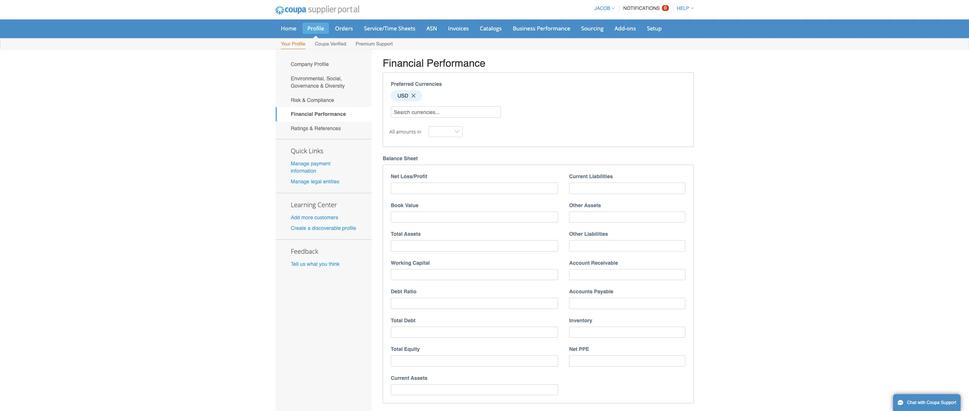 Task type: describe. For each thing, give the bounding box(es) containing it.
links
[[309, 146, 324, 155]]

coupa supplier portal image
[[270, 1, 365, 19]]

environmental, social, governance & diversity
[[291, 76, 345, 89]]

profile for your profile
[[292, 41, 306, 47]]

help
[[677, 6, 690, 11]]

net for net ppe
[[570, 347, 578, 353]]

Accounts Payable text field
[[570, 298, 686, 310]]

setup link
[[643, 23, 667, 34]]

profile link
[[303, 23, 329, 34]]

help link
[[674, 6, 694, 11]]

support inside the premium support link
[[376, 41, 393, 47]]

us
[[300, 262, 306, 267]]

ppe
[[579, 347, 590, 353]]

usd
[[398, 93, 409, 99]]

learning
[[291, 201, 316, 209]]

notifications
[[624, 6, 660, 11]]

book
[[391, 203, 404, 209]]

what
[[307, 262, 318, 267]]

current for current assets
[[391, 376, 410, 382]]

sheet
[[404, 156, 418, 162]]

total for total assets
[[391, 232, 403, 237]]

verified
[[331, 41, 346, 47]]

add-ons
[[615, 25, 637, 32]]

manage legal entities
[[291, 179, 340, 185]]

setup
[[648, 25, 662, 32]]

net ppe
[[570, 347, 590, 353]]

business performance
[[513, 25, 571, 32]]

Account Receivable text field
[[570, 270, 686, 281]]

navigation containing notifications 0
[[592, 1, 694, 15]]

financial performance inside financial performance 'link'
[[291, 111, 346, 117]]

current liabilities
[[570, 174, 613, 180]]

Total Debt text field
[[391, 327, 559, 338]]

chat
[[908, 401, 917, 406]]

Book Value text field
[[391, 212, 559, 223]]

Net PPE text field
[[570, 356, 686, 367]]

legal
[[311, 179, 322, 185]]

manage payment information link
[[291, 161, 331, 174]]

assets for total assets
[[404, 232, 421, 237]]

assets for current assets
[[411, 376, 428, 382]]

financial performance link
[[276, 107, 372, 121]]

& for references
[[310, 126, 313, 131]]

net loss/profit
[[391, 174, 428, 180]]

manage for manage legal entities
[[291, 179, 310, 185]]

home link
[[276, 23, 302, 34]]

payable
[[595, 289, 614, 295]]

create a discoverable profile link
[[291, 226, 357, 231]]

Inventory text field
[[570, 327, 686, 338]]

add-ons link
[[610, 23, 641, 34]]

a
[[308, 226, 311, 231]]

inventory
[[570, 318, 593, 324]]

total for total equity
[[391, 347, 403, 353]]

sourcing link
[[577, 23, 609, 34]]

ons
[[627, 25, 637, 32]]

other liabilities
[[570, 232, 609, 237]]

total debt
[[391, 318, 416, 324]]

payment
[[311, 161, 331, 167]]

1 horizontal spatial financial performance
[[383, 57, 486, 69]]

other for other assets
[[570, 203, 583, 209]]

1 horizontal spatial performance
[[427, 57, 486, 69]]

accounts payable
[[570, 289, 614, 295]]

0 vertical spatial financial
[[383, 57, 424, 69]]

0 horizontal spatial debt
[[391, 289, 403, 295]]

customers
[[315, 215, 339, 221]]

book value
[[391, 203, 419, 209]]

chat with coupa support button
[[894, 395, 962, 412]]

company profile
[[291, 61, 329, 67]]

your profile
[[281, 41, 306, 47]]

profile for company profile
[[314, 61, 329, 67]]

balance
[[383, 156, 403, 162]]

with
[[919, 401, 926, 406]]

Total Assets text field
[[391, 241, 559, 252]]

entities
[[323, 179, 340, 185]]

think
[[329, 262, 340, 267]]

tell us what you think
[[291, 262, 340, 267]]

in
[[418, 128, 422, 135]]

company profile link
[[276, 57, 372, 71]]

loss/profit
[[401, 174, 428, 180]]

invoices
[[449, 25, 469, 32]]

more
[[302, 215, 313, 221]]

governance
[[291, 83, 319, 89]]

Debt Ratio text field
[[391, 298, 559, 310]]

accounts
[[570, 289, 593, 295]]

account receivable
[[570, 260, 619, 266]]

orders link
[[331, 23, 358, 34]]

balance sheet
[[383, 156, 418, 162]]

Search currencies... field
[[391, 107, 501, 118]]

Working Capital text field
[[391, 270, 559, 281]]

your
[[281, 41, 291, 47]]

total assets
[[391, 232, 421, 237]]

capital
[[413, 260, 430, 266]]

financial inside 'link'
[[291, 111, 313, 117]]

ratings & references
[[291, 126, 341, 131]]



Task type: locate. For each thing, give the bounding box(es) containing it.
manage payment information
[[291, 161, 331, 174]]

support
[[376, 41, 393, 47], [942, 401, 957, 406]]

total for total debt
[[391, 318, 403, 324]]

0 vertical spatial liabilities
[[590, 174, 613, 180]]

current
[[570, 174, 588, 180], [391, 376, 410, 382]]

jacob link
[[592, 6, 615, 11]]

performance right business
[[537, 25, 571, 32]]

notifications 0
[[624, 5, 667, 11]]

manage inside manage payment information
[[291, 161, 310, 167]]

Current Liabilities text field
[[570, 183, 686, 194]]

jacob
[[595, 6, 611, 11]]

assets down current liabilities
[[585, 203, 602, 209]]

2 vertical spatial performance
[[315, 111, 346, 117]]

assets down value
[[404, 232, 421, 237]]

3 total from the top
[[391, 347, 403, 353]]

other up account
[[570, 232, 583, 237]]

sheets
[[399, 25, 416, 32]]

financial
[[383, 57, 424, 69], [291, 111, 313, 117]]

1 vertical spatial net
[[570, 347, 578, 353]]

1 vertical spatial total
[[391, 318, 403, 324]]

1 vertical spatial financial
[[291, 111, 313, 117]]

2 horizontal spatial &
[[321, 83, 324, 89]]

add
[[291, 215, 300, 221]]

assets for other assets
[[585, 203, 602, 209]]

1 vertical spatial manage
[[291, 179, 310, 185]]

0 vertical spatial support
[[376, 41, 393, 47]]

performance up the currencies
[[427, 57, 486, 69]]

0 horizontal spatial financial
[[291, 111, 313, 117]]

risk & compliance
[[291, 97, 334, 103]]

environmental, social, governance & diversity link
[[276, 71, 372, 93]]

profile up environmental, social, governance & diversity link
[[314, 61, 329, 67]]

1 vertical spatial assets
[[404, 232, 421, 237]]

net left ppe
[[570, 347, 578, 353]]

0 vertical spatial profile
[[308, 25, 324, 32]]

performance up references
[[315, 111, 346, 117]]

0
[[665, 5, 667, 11]]

1 horizontal spatial debt
[[404, 318, 416, 324]]

orders
[[335, 25, 353, 32]]

other up other liabilities
[[570, 203, 583, 209]]

support inside the chat with coupa support button
[[942, 401, 957, 406]]

0 horizontal spatial financial performance
[[291, 111, 346, 117]]

1 vertical spatial &
[[302, 97, 306, 103]]

financial performance down compliance
[[291, 111, 346, 117]]

debt down "ratio"
[[404, 318, 416, 324]]

your profile link
[[281, 40, 306, 49]]

0 vertical spatial total
[[391, 232, 403, 237]]

currencies
[[415, 81, 442, 87]]

1 horizontal spatial &
[[310, 126, 313, 131]]

profile right the your
[[292, 41, 306, 47]]

sourcing
[[582, 25, 604, 32]]

coupa verified
[[315, 41, 346, 47]]

navigation
[[592, 1, 694, 15]]

manage
[[291, 161, 310, 167], [291, 179, 310, 185]]

2 total from the top
[[391, 318, 403, 324]]

total left equity
[[391, 347, 403, 353]]

liabilities for other liabilities
[[585, 232, 609, 237]]

home
[[281, 25, 297, 32]]

& right ratings
[[310, 126, 313, 131]]

manage for manage payment information
[[291, 161, 310, 167]]

other assets
[[570, 203, 602, 209]]

financial up preferred
[[383, 57, 424, 69]]

performance inside business performance link
[[537, 25, 571, 32]]

1 vertical spatial other
[[570, 232, 583, 237]]

discoverable
[[312, 226, 341, 231]]

total equity
[[391, 347, 420, 353]]

current down total equity at the left bottom of the page
[[391, 376, 410, 382]]

value
[[405, 203, 419, 209]]

0 vertical spatial current
[[570, 174, 588, 180]]

performance
[[537, 25, 571, 32], [427, 57, 486, 69], [315, 111, 346, 117]]

0 vertical spatial net
[[391, 174, 399, 180]]

2 vertical spatial &
[[310, 126, 313, 131]]

2 vertical spatial total
[[391, 347, 403, 353]]

add more customers
[[291, 215, 339, 221]]

tell us what you think button
[[291, 261, 340, 268]]

current assets
[[391, 376, 428, 382]]

other for other liabilities
[[570, 232, 583, 237]]

liabilities up current liabilities text box
[[590, 174, 613, 180]]

total
[[391, 232, 403, 237], [391, 318, 403, 324], [391, 347, 403, 353]]

financial performance up the currencies
[[383, 57, 486, 69]]

1 vertical spatial financial performance
[[291, 111, 346, 117]]

coupa left "verified"
[[315, 41, 329, 47]]

manage legal entities link
[[291, 179, 340, 185]]

Current Assets text field
[[391, 385, 559, 396]]

0 vertical spatial coupa
[[315, 41, 329, 47]]

Other Liabilities text field
[[570, 241, 686, 252]]

& right risk
[[302, 97, 306, 103]]

feedback
[[291, 247, 319, 256]]

performance for financial performance 'link' at the left top
[[315, 111, 346, 117]]

create a discoverable profile
[[291, 226, 357, 231]]

manage down information
[[291, 179, 310, 185]]

assets down equity
[[411, 376, 428, 382]]

1 vertical spatial liabilities
[[585, 232, 609, 237]]

0 vertical spatial financial performance
[[383, 57, 486, 69]]

liabilities up account receivable
[[585, 232, 609, 237]]

current for current liabilities
[[570, 174, 588, 180]]

0 vertical spatial manage
[[291, 161, 310, 167]]

compliance
[[307, 97, 334, 103]]

assets
[[585, 203, 602, 209], [404, 232, 421, 237], [411, 376, 428, 382]]

account
[[570, 260, 590, 266]]

liabilities for current liabilities
[[590, 174, 613, 180]]

0 vertical spatial debt
[[391, 289, 403, 295]]

catalogs
[[480, 25, 502, 32]]

premium support
[[356, 41, 393, 47]]

usd option
[[391, 90, 423, 102]]

0 horizontal spatial &
[[302, 97, 306, 103]]

risk
[[291, 97, 301, 103]]

financial up ratings
[[291, 111, 313, 117]]

service/time
[[364, 25, 397, 32]]

profile down coupa supplier portal image
[[308, 25, 324, 32]]

1 horizontal spatial financial
[[383, 57, 424, 69]]

references
[[315, 126, 341, 131]]

&
[[321, 83, 324, 89], [302, 97, 306, 103], [310, 126, 313, 131]]

company
[[291, 61, 313, 67]]

1 vertical spatial current
[[391, 376, 410, 382]]

catalogs link
[[476, 23, 507, 34]]

1 horizontal spatial current
[[570, 174, 588, 180]]

preferred
[[391, 81, 414, 87]]

1 vertical spatial profile
[[292, 41, 306, 47]]

1 horizontal spatial coupa
[[928, 401, 941, 406]]

chat with coupa support
[[908, 401, 957, 406]]

coupa right with
[[928, 401, 941, 406]]

2 horizontal spatial performance
[[537, 25, 571, 32]]

0 vertical spatial performance
[[537, 25, 571, 32]]

tell
[[291, 262, 299, 267]]

1 manage from the top
[[291, 161, 310, 167]]

0 horizontal spatial coupa
[[315, 41, 329, 47]]

performance inside financial performance 'link'
[[315, 111, 346, 117]]

Other Assets text field
[[570, 212, 686, 223]]

0 horizontal spatial performance
[[315, 111, 346, 117]]

net
[[391, 174, 399, 180], [570, 347, 578, 353]]

2 manage from the top
[[291, 179, 310, 185]]

profile
[[343, 226, 357, 231]]

all
[[390, 128, 395, 135]]

diversity
[[325, 83, 345, 89]]

center
[[318, 201, 337, 209]]

service/time sheets link
[[360, 23, 421, 34]]

1 horizontal spatial support
[[942, 401, 957, 406]]

asn
[[427, 25, 438, 32]]

ratio
[[404, 289, 417, 295]]

0 vertical spatial other
[[570, 203, 583, 209]]

debt
[[391, 289, 403, 295], [404, 318, 416, 324]]

environmental,
[[291, 76, 325, 82]]

information
[[291, 168, 317, 174]]

1 horizontal spatial net
[[570, 347, 578, 353]]

0 horizontal spatial current
[[391, 376, 410, 382]]

2 other from the top
[[570, 232, 583, 237]]

0 vertical spatial &
[[321, 83, 324, 89]]

net down 'balance'
[[391, 174, 399, 180]]

coupa
[[315, 41, 329, 47], [928, 401, 941, 406]]

working
[[391, 260, 412, 266]]

Total Equity text field
[[391, 356, 559, 367]]

support down service/time
[[376, 41, 393, 47]]

current up other assets
[[570, 174, 588, 180]]

Net Loss/Profit text field
[[391, 183, 559, 194]]

risk & compliance link
[[276, 93, 372, 107]]

& left diversity
[[321, 83, 324, 89]]

2 vertical spatial assets
[[411, 376, 428, 382]]

1 vertical spatial performance
[[427, 57, 486, 69]]

liabilities
[[590, 174, 613, 180], [585, 232, 609, 237]]

support right with
[[942, 401, 957, 406]]

add-
[[615, 25, 627, 32]]

working capital
[[391, 260, 430, 266]]

0 vertical spatial assets
[[585, 203, 602, 209]]

premium support link
[[356, 40, 394, 49]]

& for compliance
[[302, 97, 306, 103]]

you
[[319, 262, 328, 267]]

total down book
[[391, 232, 403, 237]]

business
[[513, 25, 536, 32]]

service/time sheets
[[364, 25, 416, 32]]

2 vertical spatial profile
[[314, 61, 329, 67]]

0 horizontal spatial net
[[391, 174, 399, 180]]

1 vertical spatial coupa
[[928, 401, 941, 406]]

1 total from the top
[[391, 232, 403, 237]]

ratings
[[291, 126, 308, 131]]

0 horizontal spatial support
[[376, 41, 393, 47]]

1 vertical spatial debt
[[404, 318, 416, 324]]

1 vertical spatial support
[[942, 401, 957, 406]]

receivable
[[592, 260, 619, 266]]

social,
[[327, 76, 342, 82]]

total down debt ratio
[[391, 318, 403, 324]]

net for net loss/profit
[[391, 174, 399, 180]]

quick links
[[291, 146, 324, 155]]

add more customers link
[[291, 215, 339, 221]]

performance for business performance link at the right top of the page
[[537, 25, 571, 32]]

business performance link
[[508, 23, 576, 34]]

coupa inside button
[[928, 401, 941, 406]]

manage up information
[[291, 161, 310, 167]]

& inside environmental, social, governance & diversity
[[321, 83, 324, 89]]

debt left "ratio"
[[391, 289, 403, 295]]

premium
[[356, 41, 375, 47]]

1 other from the top
[[570, 203, 583, 209]]

selected list box
[[389, 88, 689, 103]]



Task type: vqa. For each thing, say whether or not it's contained in the screenshot.
CORPORATE SOCIAL RESPONSIBILITY heading
no



